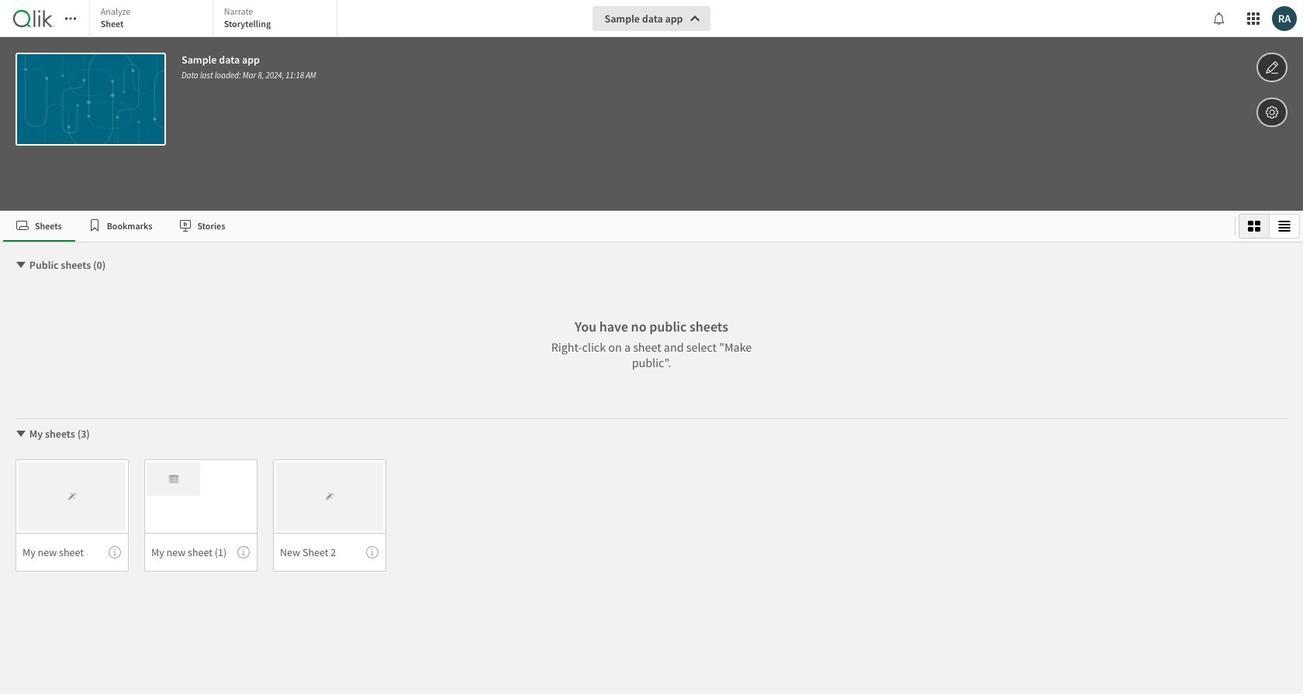 Task type: locate. For each thing, give the bounding box(es) containing it.
0 vertical spatial tab list
[[89, 0, 341, 39]]

list view image
[[1278, 220, 1291, 233]]

tooltip for my new sheet (1) sheet is selected. press the spacebar or enter key to open my new sheet (1) sheet. use the right and left arrow keys to navigate. element at the bottom
[[237, 547, 250, 559]]

1 tooltip from the left
[[109, 547, 121, 559]]

1 vertical spatial collapse image
[[15, 428, 27, 441]]

1 menu item from the left
[[16, 534, 129, 572]]

3 tooltip from the left
[[366, 547, 379, 559]]

2 horizontal spatial menu item
[[273, 534, 386, 572]]

2 horizontal spatial tooltip
[[366, 547, 379, 559]]

menu item for new sheet 2 sheet is selected. press the spacebar or enter key to open new sheet 2 sheet. use the right and left arrow keys to navigate. element
[[273, 534, 386, 572]]

1 horizontal spatial menu item
[[144, 534, 258, 572]]

toolbar
[[0, 0, 1303, 211]]

0 horizontal spatial menu item
[[16, 534, 129, 572]]

0 vertical spatial collapse image
[[15, 259, 27, 271]]

tooltip inside new sheet 2 sheet is selected. press the spacebar or enter key to open new sheet 2 sheet. use the right and left arrow keys to navigate. element
[[366, 547, 379, 559]]

menu item for my new sheet sheet is selected. press the spacebar or enter key to open my new sheet sheet. use the right and left arrow keys to navigate. element
[[16, 534, 129, 572]]

application
[[0, 0, 1303, 695]]

group
[[1239, 214, 1300, 239]]

my new sheet sheet is selected. press the spacebar or enter key to open my new sheet sheet. use the right and left arrow keys to navigate. element
[[16, 460, 129, 572]]

1 horizontal spatial tooltip
[[237, 547, 250, 559]]

collapse image
[[15, 259, 27, 271], [15, 428, 27, 441]]

tab list
[[89, 0, 341, 39], [3, 211, 1229, 242]]

2 menu item from the left
[[144, 534, 258, 572]]

3 menu item from the left
[[273, 534, 386, 572]]

2 tooltip from the left
[[237, 547, 250, 559]]

tooltip for my new sheet sheet is selected. press the spacebar or enter key to open my new sheet sheet. use the right and left arrow keys to navigate. element
[[109, 547, 121, 559]]

new sheet 2 sheet is selected. press the spacebar or enter key to open new sheet 2 sheet. use the right and left arrow keys to navigate. element
[[273, 460, 386, 572]]

tooltip inside my new sheet sheet is selected. press the spacebar or enter key to open my new sheet sheet. use the right and left arrow keys to navigate. element
[[109, 547, 121, 559]]

tooltip inside my new sheet (1) sheet is selected. press the spacebar or enter key to open my new sheet (1) sheet. use the right and left arrow keys to navigate. element
[[237, 547, 250, 559]]

menu item
[[16, 534, 129, 572], [144, 534, 258, 572], [273, 534, 386, 572]]

tooltip for new sheet 2 sheet is selected. press the spacebar or enter key to open new sheet 2 sheet. use the right and left arrow keys to navigate. element
[[366, 547, 379, 559]]

tooltip
[[109, 547, 121, 559], [237, 547, 250, 559], [366, 547, 379, 559]]

0 horizontal spatial tooltip
[[109, 547, 121, 559]]



Task type: describe. For each thing, give the bounding box(es) containing it.
edit image
[[1265, 58, 1279, 77]]

grid view image
[[1248, 220, 1260, 233]]

1 collapse image from the top
[[15, 259, 27, 271]]

my new sheet (1) sheet is selected. press the spacebar or enter key to open my new sheet (1) sheet. use the right and left arrow keys to navigate. element
[[144, 460, 258, 572]]

menu item for my new sheet (1) sheet is selected. press the spacebar or enter key to open my new sheet (1) sheet. use the right and left arrow keys to navigate. element at the bottom
[[144, 534, 258, 572]]

app options image
[[1265, 103, 1279, 122]]

1 vertical spatial tab list
[[3, 211, 1229, 242]]

2 collapse image from the top
[[15, 428, 27, 441]]



